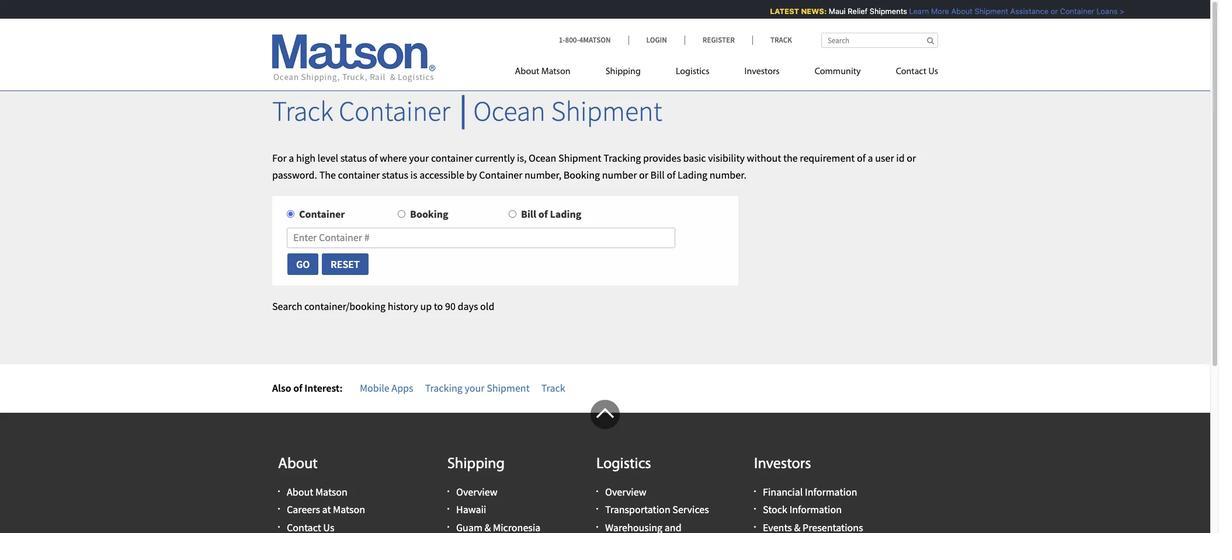 Task type: vqa. For each thing, say whether or not it's contained in the screenshot.
Privacy Policy link
no



Task type: describe. For each thing, give the bounding box(es) containing it.
investors inside the top menu navigation
[[745, 67, 780, 77]]

2 horizontal spatial or
[[1047, 6, 1055, 16]]

community
[[815, 67, 861, 77]]

matson for about matson careers at matson
[[316, 486, 348, 499]]

search
[[272, 300, 302, 313]]

services
[[673, 503, 709, 517]]

basic
[[684, 151, 706, 165]]

about for about
[[278, 457, 318, 473]]

of left where
[[369, 151, 378, 165]]

of right also
[[294, 382, 303, 395]]

logistics inside "footer"
[[597, 457, 652, 473]]

1 vertical spatial your
[[465, 382, 485, 395]]

backtop image
[[591, 400, 620, 429]]

1 vertical spatial booking
[[410, 208, 449, 221]]

2 a from the left
[[868, 151, 874, 165]]

requirement
[[800, 151, 855, 165]]

logistics link
[[659, 61, 727, 85]]

the
[[320, 168, 336, 182]]

ocean
[[529, 151, 557, 165]]

apps
[[392, 382, 414, 395]]

overview hawaii
[[457, 486, 498, 517]]

latest
[[766, 6, 796, 16]]

overview link for shipping
[[457, 486, 498, 499]]

2 vertical spatial matson
[[333, 503, 365, 517]]

4matson
[[580, 35, 611, 45]]

1 vertical spatial information
[[790, 503, 842, 517]]

container/booking
[[305, 300, 386, 313]]

mobile
[[360, 382, 390, 395]]

of left user on the top of page
[[857, 151, 866, 165]]

maui
[[825, 6, 842, 16]]

overview transportation services
[[606, 486, 709, 517]]

1-800-4matson
[[559, 35, 611, 45]]

1 vertical spatial lading
[[550, 208, 582, 221]]

Enter Container # text field
[[287, 228, 675, 248]]

track container │ocean shipment
[[272, 94, 663, 129]]

1-800-4matson link
[[559, 35, 629, 45]]

also
[[272, 382, 291, 395]]

footer containing about
[[0, 400, 1211, 534]]

overview for shipping
[[457, 486, 498, 499]]

number.
[[710, 168, 747, 182]]

is,
[[517, 151, 527, 165]]

stock
[[763, 503, 788, 517]]

community link
[[798, 61, 879, 85]]

0 horizontal spatial bill
[[521, 208, 537, 221]]

news:
[[798, 6, 823, 16]]

matson for about matson
[[542, 67, 571, 77]]

is
[[411, 168, 418, 182]]

also of interest:
[[272, 382, 343, 395]]

Booking radio
[[398, 211, 406, 218]]

latest news: maui relief shipments learn more about shipment assistance or container loans >
[[766, 6, 1121, 16]]

overview link for logistics
[[606, 486, 647, 499]]

more
[[928, 6, 946, 16]]

financial information link
[[763, 486, 858, 499]]

shipment inside for a high level status of where your container currently is, ocean shipment tracking provides basic visibility without the requirement of a user id or password. the container status is accessible by container number, booking number or bill of lading number.
[[559, 151, 602, 165]]

track for bottom track link
[[542, 382, 566, 395]]

careers at matson link
[[287, 503, 365, 517]]

learn
[[906, 6, 926, 16]]

shipping link
[[588, 61, 659, 85]]

user
[[876, 151, 895, 165]]

assistance
[[1007, 6, 1045, 16]]

provides
[[644, 151, 682, 165]]

password.
[[272, 168, 317, 182]]

at
[[322, 503, 331, 517]]

about matson link for the shipping link on the top of page
[[515, 61, 588, 85]]

of down provides
[[667, 168, 676, 182]]

search container/booking history up to 90 days old
[[272, 300, 495, 313]]

learn more about shipment assistance or container loans > link
[[906, 6, 1121, 16]]

investors link
[[727, 61, 798, 85]]

0 vertical spatial information
[[805, 486, 858, 499]]

1 vertical spatial track link
[[542, 382, 566, 395]]

register
[[703, 35, 735, 45]]

booking inside for a high level status of where your container currently is, ocean shipment tracking provides basic visibility without the requirement of a user id or password. the container status is accessible by container number, booking number or bill of lading number.
[[564, 168, 600, 182]]

container right container radio
[[299, 208, 345, 221]]

register link
[[685, 35, 753, 45]]

lading inside for a high level status of where your container currently is, ocean shipment tracking provides basic visibility without the requirement of a user id or password. the container status is accessible by container number, booking number or bill of lading number.
[[678, 168, 708, 182]]

shipping inside the top menu navigation
[[606, 67, 641, 77]]

contact us
[[896, 67, 939, 77]]

bill of lading
[[521, 208, 582, 221]]

by
[[467, 168, 477, 182]]

mobile apps
[[360, 382, 414, 395]]

track for track container │ocean shipment
[[272, 94, 333, 129]]

1 vertical spatial tracking
[[425, 382, 463, 395]]

transportation
[[606, 503, 671, 517]]

│ocean
[[456, 94, 546, 129]]

investors inside "footer"
[[755, 457, 812, 473]]

level
[[318, 151, 338, 165]]

old
[[481, 300, 495, 313]]

90
[[445, 300, 456, 313]]

of right bill of lading option at the left of the page
[[539, 208, 548, 221]]

logistics inside the top menu navigation
[[676, 67, 710, 77]]

overview for logistics
[[606, 486, 647, 499]]

financial information stock information
[[763, 486, 858, 517]]

shipping inside "footer"
[[448, 457, 505, 473]]



Task type: locate. For each thing, give the bounding box(es) containing it.
0 vertical spatial bill
[[651, 168, 665, 182]]

currently
[[475, 151, 515, 165]]

container up where
[[339, 94, 451, 129]]

2 overview link from the left
[[606, 486, 647, 499]]

the
[[784, 151, 798, 165]]

1 horizontal spatial status
[[382, 168, 409, 182]]

0 vertical spatial or
[[1047, 6, 1055, 16]]

0 horizontal spatial shipping
[[448, 457, 505, 473]]

1 horizontal spatial your
[[465, 382, 485, 395]]

container inside for a high level status of where your container currently is, ocean shipment tracking provides basic visibility without the requirement of a user id or password. the container status is accessible by container number, booking number or bill of lading number.
[[479, 168, 523, 182]]

investors down register link
[[745, 67, 780, 77]]

1 horizontal spatial logistics
[[676, 67, 710, 77]]

information down financial information link
[[790, 503, 842, 517]]

relief
[[844, 6, 864, 16]]

hawaii
[[457, 503, 487, 517]]

a right for
[[289, 151, 294, 165]]

0 vertical spatial shipping
[[606, 67, 641, 77]]

overview link up hawaii
[[457, 486, 498, 499]]

investors up financial on the bottom of the page
[[755, 457, 812, 473]]

track for track link to the right
[[771, 35, 793, 45]]

1 vertical spatial container
[[338, 168, 380, 182]]

2 vertical spatial track
[[542, 382, 566, 395]]

search image
[[928, 37, 935, 44]]

login
[[647, 35, 667, 45]]

matson inside the top menu navigation
[[542, 67, 571, 77]]

1 horizontal spatial track
[[542, 382, 566, 395]]

without
[[747, 151, 782, 165]]

contact
[[896, 67, 927, 77]]

of
[[369, 151, 378, 165], [857, 151, 866, 165], [667, 168, 676, 182], [539, 208, 548, 221], [294, 382, 303, 395]]

1 horizontal spatial bill
[[651, 168, 665, 182]]

about for about matson careers at matson
[[287, 486, 314, 499]]

id
[[897, 151, 905, 165]]

tracking inside for a high level status of where your container currently is, ocean shipment tracking provides basic visibility without the requirement of a user id or password. the container status is accessible by container number, booking number or bill of lading number.
[[604, 151, 641, 165]]

booking
[[564, 168, 600, 182], [410, 208, 449, 221]]

1 vertical spatial matson
[[316, 486, 348, 499]]

accessible
[[420, 168, 465, 182]]

matson up at
[[316, 486, 348, 499]]

0 vertical spatial container
[[431, 151, 473, 165]]

2 vertical spatial or
[[639, 168, 649, 182]]

0 horizontal spatial overview
[[457, 486, 498, 499]]

container
[[431, 151, 473, 165], [338, 168, 380, 182]]

Bill of Lading radio
[[509, 211, 517, 218]]

track link
[[753, 35, 793, 45], [542, 382, 566, 395]]

information up stock information link
[[805, 486, 858, 499]]

tracking your shipment
[[425, 382, 530, 395]]

None search field
[[822, 33, 939, 48]]

tracking your shipment link
[[425, 382, 530, 395]]

overview inside overview transportation services
[[606, 486, 647, 499]]

about inside the top menu navigation
[[515, 67, 540, 77]]

1 horizontal spatial lading
[[678, 168, 708, 182]]

1 a from the left
[[289, 151, 294, 165]]

container up accessible
[[431, 151, 473, 165]]

financial
[[763, 486, 803, 499]]

about matson link down 1-
[[515, 61, 588, 85]]

overview up hawaii
[[457, 486, 498, 499]]

logistics up transportation
[[597, 457, 652, 473]]

>
[[1116, 6, 1121, 16]]

about inside about matson careers at matson
[[287, 486, 314, 499]]

your
[[409, 151, 429, 165], [465, 382, 485, 395]]

2 overview from the left
[[606, 486, 647, 499]]

hawaii link
[[457, 503, 487, 517]]

days
[[458, 300, 478, 313]]

high
[[296, 151, 316, 165]]

or
[[1047, 6, 1055, 16], [907, 151, 917, 165], [639, 168, 649, 182]]

stock information link
[[763, 503, 842, 517]]

bill
[[651, 168, 665, 182], [521, 208, 537, 221]]

top menu navigation
[[515, 61, 939, 85]]

container right 'the'
[[338, 168, 380, 182]]

0 vertical spatial status
[[341, 151, 367, 165]]

for
[[272, 151, 287, 165]]

matson
[[542, 67, 571, 77], [316, 486, 348, 499], [333, 503, 365, 517]]

interest:
[[305, 382, 343, 395]]

overview link up transportation
[[606, 486, 647, 499]]

logistics down register link
[[676, 67, 710, 77]]

about matson link up the careers at matson link
[[287, 486, 348, 499]]

mobile apps link
[[360, 382, 414, 395]]

0 horizontal spatial tracking
[[425, 382, 463, 395]]

0 horizontal spatial lading
[[550, 208, 582, 221]]

0 vertical spatial track link
[[753, 35, 793, 45]]

shipping up overview hawaii
[[448, 457, 505, 473]]

1 vertical spatial about matson link
[[287, 486, 348, 499]]

1 horizontal spatial overview
[[606, 486, 647, 499]]

0 horizontal spatial a
[[289, 151, 294, 165]]

bill inside for a high level status of where your container currently is, ocean shipment tracking provides basic visibility without the requirement of a user id or password. the container status is accessible by container number, booking number or bill of lading number.
[[651, 168, 665, 182]]

for a high level status of where your container currently is, ocean shipment tracking provides basic visibility without the requirement of a user id or password. the container status is accessible by container number, booking number or bill of lading number.
[[272, 151, 917, 182]]

or right assistance on the right top of page
[[1047, 6, 1055, 16]]

Container radio
[[287, 211, 295, 218]]

about matson link
[[515, 61, 588, 85], [287, 486, 348, 499]]

about for about matson
[[515, 67, 540, 77]]

loans
[[1093, 6, 1114, 16]]

matson down 1-
[[542, 67, 571, 77]]

0 horizontal spatial overview link
[[457, 486, 498, 499]]

1 horizontal spatial booking
[[564, 168, 600, 182]]

0 horizontal spatial booking
[[410, 208, 449, 221]]

lading down number,
[[550, 208, 582, 221]]

matson right at
[[333, 503, 365, 517]]

investors
[[745, 67, 780, 77], [755, 457, 812, 473]]

container left loans
[[1057, 6, 1091, 16]]

bill right bill of lading option at the left of the page
[[521, 208, 537, 221]]

status right level
[[341, 151, 367, 165]]

where
[[380, 151, 407, 165]]

1 vertical spatial shipping
[[448, 457, 505, 473]]

footer
[[0, 400, 1211, 534]]

0 vertical spatial matson
[[542, 67, 571, 77]]

or right id
[[907, 151, 917, 165]]

1 vertical spatial or
[[907, 151, 917, 165]]

shipping
[[606, 67, 641, 77], [448, 457, 505, 473]]

1 horizontal spatial or
[[907, 151, 917, 165]]

1 vertical spatial track
[[272, 94, 333, 129]]

0 vertical spatial logistics
[[676, 67, 710, 77]]

booking right booking option
[[410, 208, 449, 221]]

tracking
[[604, 151, 641, 165], [425, 382, 463, 395]]

your inside for a high level status of where your container currently is, ocean shipment tracking provides basic visibility without the requirement of a user id or password. the container status is accessible by container number, booking number or bill of lading number.
[[409, 151, 429, 165]]

overview
[[457, 486, 498, 499], [606, 486, 647, 499]]

None button
[[287, 253, 319, 276], [322, 253, 369, 276], [287, 253, 319, 276], [322, 253, 369, 276]]

number,
[[525, 168, 562, 182]]

blue matson logo with ocean, shipping, truck, rail and logistics written beneath it. image
[[272, 34, 436, 82]]

0 horizontal spatial or
[[639, 168, 649, 182]]

about matson
[[515, 67, 571, 77]]

0 vertical spatial tracking
[[604, 151, 641, 165]]

or right number
[[639, 168, 649, 182]]

transportation services link
[[606, 503, 709, 517]]

up
[[420, 300, 432, 313]]

contact us link
[[879, 61, 939, 85]]

0 vertical spatial track
[[771, 35, 793, 45]]

0 horizontal spatial status
[[341, 151, 367, 165]]

lading down basic
[[678, 168, 708, 182]]

0 vertical spatial about matson link
[[515, 61, 588, 85]]

shipping down 4matson
[[606, 67, 641, 77]]

about matson careers at matson
[[287, 486, 365, 517]]

0 vertical spatial lading
[[678, 168, 708, 182]]

careers
[[287, 503, 320, 517]]

tracking right apps in the bottom of the page
[[425, 382, 463, 395]]

1 horizontal spatial tracking
[[604, 151, 641, 165]]

status down where
[[382, 168, 409, 182]]

1 horizontal spatial about matson link
[[515, 61, 588, 85]]

800-
[[566, 35, 580, 45]]

lading
[[678, 168, 708, 182], [550, 208, 582, 221]]

1 overview link from the left
[[457, 486, 498, 499]]

0 horizontal spatial logistics
[[597, 457, 652, 473]]

about matson link for the careers at matson link
[[287, 486, 348, 499]]

Search search field
[[822, 33, 939, 48]]

0 horizontal spatial track
[[272, 94, 333, 129]]

1 vertical spatial logistics
[[597, 457, 652, 473]]

0 horizontal spatial your
[[409, 151, 429, 165]]

history
[[388, 300, 418, 313]]

0 horizontal spatial track link
[[542, 382, 566, 395]]

1 overview from the left
[[457, 486, 498, 499]]

bill down provides
[[651, 168, 665, 182]]

0 vertical spatial booking
[[564, 168, 600, 182]]

1 vertical spatial investors
[[755, 457, 812, 473]]

tracking up number
[[604, 151, 641, 165]]

1 horizontal spatial a
[[868, 151, 874, 165]]

number
[[602, 168, 637, 182]]

1 horizontal spatial shipping
[[606, 67, 641, 77]]

1 vertical spatial bill
[[521, 208, 537, 221]]

overview link
[[457, 486, 498, 499], [606, 486, 647, 499]]

0 vertical spatial your
[[409, 151, 429, 165]]

track
[[771, 35, 793, 45], [272, 94, 333, 129], [542, 382, 566, 395]]

0 horizontal spatial about matson link
[[287, 486, 348, 499]]

booking left number
[[564, 168, 600, 182]]

1 horizontal spatial track link
[[753, 35, 793, 45]]

0 vertical spatial investors
[[745, 67, 780, 77]]

shipment
[[971, 6, 1005, 16], [552, 94, 663, 129], [559, 151, 602, 165], [487, 382, 530, 395]]

1-
[[559, 35, 566, 45]]

container down currently in the left top of the page
[[479, 168, 523, 182]]

to
[[434, 300, 443, 313]]

2 horizontal spatial track
[[771, 35, 793, 45]]

0 horizontal spatial container
[[338, 168, 380, 182]]

overview up transportation
[[606, 486, 647, 499]]

us
[[929, 67, 939, 77]]

visibility
[[709, 151, 745, 165]]

1 horizontal spatial overview link
[[606, 486, 647, 499]]

1 vertical spatial status
[[382, 168, 409, 182]]

a left user on the top of page
[[868, 151, 874, 165]]

1 horizontal spatial container
[[431, 151, 473, 165]]

login link
[[629, 35, 685, 45]]

shipments
[[866, 6, 904, 16]]



